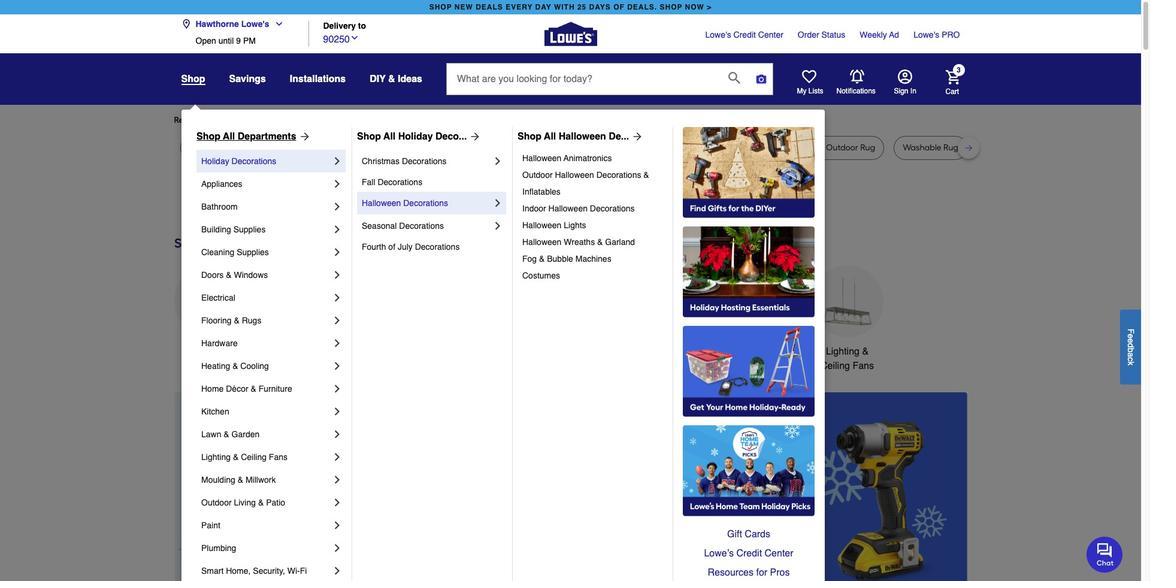 Task type: vqa. For each thing, say whether or not it's contained in the screenshot.
the Bathroom image
no



Task type: describe. For each thing, give the bounding box(es) containing it.
1 vertical spatial lighting & ceiling fans
[[201, 453, 288, 462]]

building
[[201, 225, 231, 234]]

decorations down christmas decorations
[[378, 177, 423, 187]]

home inside button
[[758, 346, 784, 357]]

shop for shop all holiday deco...
[[357, 131, 381, 142]]

washable rug
[[903, 143, 959, 153]]

outdoor halloween decorations & inflatables
[[523, 170, 652, 197]]

arrow right image for shop all holiday deco...
[[467, 131, 482, 143]]

allen for allen and roth area rug
[[476, 143, 495, 153]]

Search Query text field
[[447, 64, 719, 95]]

shop
[[181, 74, 205, 85]]

credit for lowe's
[[737, 549, 763, 559]]

cleaning
[[201, 248, 235, 257]]

decorations inside 'link'
[[590, 204, 635, 213]]

lowe's home improvement cart image
[[946, 70, 961, 84]]

decorations down desk
[[402, 156, 447, 166]]

chevron right image for kitchen
[[332, 406, 343, 418]]

arrow right image for shop all halloween de...
[[630, 131, 644, 143]]

chevron right image for seasonal decorations
[[492, 220, 504, 232]]

installations button
[[290, 68, 346, 90]]

pros
[[771, 568, 790, 578]]

plumbing
[[201, 544, 236, 553]]

bathroom link
[[201, 195, 332, 218]]

garden
[[232, 430, 260, 439]]

lowe's credit center link
[[683, 544, 815, 563]]

chevron right image for lawn & garden
[[332, 429, 343, 441]]

delivery
[[323, 21, 356, 31]]

smart home, security, wi-fi
[[201, 566, 307, 576]]

lighting inside lighting & ceiling fans link
[[201, 453, 231, 462]]

outdoor living & patio link
[[201, 492, 332, 514]]

lowe's credit center
[[706, 30, 784, 40]]

shop all departments
[[197, 131, 296, 142]]

hawthorne lowe's button
[[181, 12, 289, 36]]

open
[[196, 36, 216, 46]]

halloween decorations link
[[362, 192, 492, 215]]

0 vertical spatial bathroom
[[201, 202, 238, 212]]

notifications
[[837, 87, 876, 95]]

doors & windows link
[[201, 264, 332, 287]]

chevron right image for holiday decorations
[[332, 155, 343, 167]]

smart for smart home
[[730, 346, 755, 357]]

2 horizontal spatial for
[[757, 568, 768, 578]]

chevron right image for smart home, security, wi-fi
[[332, 565, 343, 577]]

6 rug from the left
[[654, 143, 669, 153]]

9
[[236, 36, 241, 46]]

washable for washable rug
[[903, 143, 942, 153]]

faucets
[[484, 346, 518, 357]]

living
[[234, 498, 256, 508]]

lawn & garden link
[[201, 423, 332, 446]]

0 horizontal spatial home
[[201, 384, 224, 394]]

days
[[590, 3, 611, 11]]

shop 25 days of deals by category image
[[174, 233, 968, 253]]

allen and roth area rug
[[476, 143, 569, 153]]

8 rug from the left
[[861, 143, 876, 153]]

departments
[[238, 131, 296, 142]]

lowe's pro link
[[914, 29, 961, 41]]

2 area from the left
[[534, 143, 552, 153]]

building supplies
[[201, 225, 266, 234]]

more
[[307, 115, 326, 125]]

scroll to item #2 image
[[645, 580, 676, 581]]

0 horizontal spatial fans
[[269, 453, 288, 462]]

new
[[455, 3, 473, 11]]

and for allen and roth rug
[[617, 143, 633, 153]]

diy
[[370, 74, 386, 85]]

allen and roth rug
[[597, 143, 669, 153]]

for for searches
[[271, 115, 281, 125]]

lowe's pro
[[914, 30, 961, 40]]

fans inside lighting & ceiling fans
[[853, 361, 875, 372]]

2 e from the top
[[1127, 338, 1137, 343]]

smart for smart home, security, wi-fi
[[201, 566, 224, 576]]

garland
[[606, 237, 635, 247]]

all for holiday
[[384, 131, 396, 142]]

chevron down image inside 90250 'button'
[[350, 33, 360, 42]]

de...
[[609, 131, 630, 142]]

all for halloween
[[544, 131, 556, 142]]

shop all holiday deco... link
[[357, 129, 482, 144]]

halloween down indoor
[[523, 221, 562, 230]]

fog & bubble machines
[[523, 254, 612, 264]]

1 rug from the left
[[189, 143, 204, 153]]

security,
[[253, 566, 285, 576]]

holiday decorations link
[[201, 150, 332, 173]]

now
[[686, 3, 705, 11]]

bubble
[[547, 254, 574, 264]]

location image
[[181, 19, 191, 29]]

electrical
[[201, 293, 235, 303]]

decorations down rug rug
[[232, 156, 277, 166]]

shop for shop all departments
[[197, 131, 221, 142]]

cleaning supplies link
[[201, 241, 332, 264]]

halloween decorations
[[362, 198, 448, 208]]

lowe's home improvement logo image
[[545, 7, 597, 60]]

chevron right image for plumbing
[[332, 543, 343, 555]]

9 rug from the left
[[944, 143, 959, 153]]

holiday decorations
[[201, 156, 277, 166]]

lowe's home improvement notification center image
[[850, 69, 865, 84]]

halloween down the allen and roth area rug
[[523, 153, 562, 163]]

chevron right image for electrical
[[332, 292, 343, 304]]

chevron right image for heating & cooling
[[332, 360, 343, 372]]

f
[[1127, 329, 1137, 334]]

of
[[614, 3, 625, 11]]

kitchen for kitchen faucets
[[449, 346, 481, 357]]

lowe's for lowe's credit center
[[706, 30, 732, 40]]

resources for pros link
[[683, 563, 815, 581]]

outdoor halloween decorations & inflatables link
[[523, 167, 665, 200]]

in
[[911, 87, 917, 95]]

camera image
[[756, 73, 768, 85]]

seasonal decorations
[[362, 221, 444, 231]]

roth for rug
[[635, 143, 652, 153]]

lowe's wishes you and your family a happy hanukkah. image
[[174, 191, 968, 221]]

chevron right image for cleaning supplies
[[332, 246, 343, 258]]

moulding & millwork
[[201, 475, 276, 485]]

0 horizontal spatial ceiling
[[241, 453, 267, 462]]

appliances link
[[201, 173, 332, 195]]

get your home holiday-ready. image
[[683, 326, 815, 417]]

chevron right image for halloween decorations
[[492, 197, 504, 209]]

you for recommended searches for you
[[283, 115, 297, 125]]

lowe's home improvement account image
[[898, 70, 913, 84]]

search image
[[729, 72, 741, 84]]

center for lowe's credit center
[[765, 549, 794, 559]]

kitchen link
[[201, 400, 332, 423]]

resources for pros
[[708, 568, 790, 578]]

outdoor for outdoor halloween decorations & inflatables
[[523, 170, 553, 180]]

lists
[[809, 87, 824, 95]]

halloween wreaths & garland
[[523, 237, 635, 247]]

chevron right image for moulding & millwork
[[332, 474, 343, 486]]

3 rug from the left
[[264, 143, 279, 153]]

>
[[708, 3, 712, 11]]

1 shop from the left
[[430, 3, 452, 11]]

washable for washable area rug
[[697, 143, 735, 153]]

delivery to
[[323, 21, 366, 31]]

my lists link
[[798, 70, 824, 96]]

bathroom button
[[630, 266, 702, 359]]

halloween down recommended searches for you heading
[[559, 131, 607, 142]]

my
[[798, 87, 807, 95]]

lighting inside lighting & ceiling fans
[[827, 346, 860, 357]]

animatronics
[[564, 153, 612, 163]]

holiday inside shop all holiday deco... link
[[398, 131, 433, 142]]

shop all holiday deco...
[[357, 131, 467, 142]]

christmas
[[362, 156, 400, 166]]

halloween inside 'link'
[[549, 204, 588, 213]]

90250
[[323, 34, 350, 45]]

credit for lowe's
[[734, 30, 756, 40]]

fog & bubble machines link
[[523, 251, 665, 267]]

1 vertical spatial arrow right image
[[946, 497, 958, 509]]

3
[[957, 66, 961, 75]]

moulding & millwork link
[[201, 469, 332, 492]]

windows
[[234, 270, 268, 280]]



Task type: locate. For each thing, give the bounding box(es) containing it.
0 horizontal spatial all
[[223, 131, 235, 142]]

1 horizontal spatial lowe's
[[706, 30, 732, 40]]

chevron right image
[[332, 155, 343, 167], [492, 155, 504, 167], [332, 224, 343, 236], [332, 292, 343, 304], [332, 315, 343, 327], [332, 337, 343, 349], [332, 360, 343, 372], [332, 383, 343, 395], [332, 429, 343, 441], [332, 451, 343, 463], [332, 497, 343, 509], [332, 520, 343, 532], [332, 543, 343, 555], [332, 565, 343, 577]]

1 horizontal spatial smart
[[730, 346, 755, 357]]

supplies inside building supplies link
[[234, 225, 266, 234]]

outdoor inside outdoor halloween decorations & inflatables
[[523, 170, 553, 180]]

1 horizontal spatial bathroom
[[645, 346, 687, 357]]

chevron right image for doors & windows
[[332, 269, 343, 281]]

1 horizontal spatial area
[[534, 143, 552, 153]]

1 horizontal spatial arrow right image
[[946, 497, 958, 509]]

supplies up windows
[[237, 248, 269, 257]]

0 horizontal spatial roth
[[515, 143, 532, 153]]

supplies for building supplies
[[234, 225, 266, 234]]

credit up search image
[[734, 30, 756, 40]]

fall
[[362, 177, 376, 187]]

lights
[[564, 221, 587, 230]]

shop all departments link
[[197, 129, 311, 144]]

5 rug from the left
[[554, 143, 569, 153]]

chevron down image inside hawthorne lowe's 'button'
[[270, 19, 284, 29]]

center
[[759, 30, 784, 40], [765, 549, 794, 559]]

chevron right image for hardware
[[332, 337, 343, 349]]

halloween animatronics
[[523, 153, 612, 163]]

shop down more suggestions for you link
[[357, 131, 381, 142]]

0 vertical spatial supplies
[[234, 225, 266, 234]]

1 horizontal spatial fans
[[853, 361, 875, 372]]

holiday down 5x8
[[201, 156, 229, 166]]

0 vertical spatial credit
[[734, 30, 756, 40]]

fi
[[300, 566, 307, 576]]

decorations down allen and roth rug
[[597, 170, 642, 180]]

4 rug from the left
[[326, 143, 341, 153]]

appliances
[[201, 179, 242, 189], [187, 346, 234, 357]]

with
[[554, 3, 575, 11]]

chevron right image
[[332, 178, 343, 190], [492, 197, 504, 209], [332, 201, 343, 213], [492, 220, 504, 232], [332, 246, 343, 258], [332, 269, 343, 281], [332, 406, 343, 418], [332, 474, 343, 486]]

decorations down halloween decorations link
[[399, 221, 444, 231]]

hawthorne lowe's
[[196, 19, 270, 29]]

chevron right image for lighting & ceiling fans
[[332, 451, 343, 463]]

shop up 5x8
[[197, 131, 221, 142]]

25 days of deals. don't miss deals every day. same-day delivery on in-stock orders placed by 2 p m. image
[[174, 393, 368, 581]]

lowe's
[[241, 19, 270, 29], [706, 30, 732, 40], [914, 30, 940, 40]]

0 horizontal spatial holiday
[[201, 156, 229, 166]]

for
[[271, 115, 281, 125], [377, 115, 388, 125], [757, 568, 768, 578]]

arrow right image up halloween animatronics link
[[630, 131, 644, 143]]

2 and from the left
[[617, 143, 633, 153]]

lowe's left the pro
[[914, 30, 940, 40]]

kitchen inside kitchen link
[[201, 407, 229, 417]]

2 you from the left
[[390, 115, 404, 125]]

0 vertical spatial outdoor
[[523, 170, 553, 180]]

allen right desk
[[476, 143, 495, 153]]

1 vertical spatial kitchen
[[201, 407, 229, 417]]

pro
[[942, 30, 961, 40]]

inflatables
[[523, 187, 561, 197]]

1 horizontal spatial shop
[[357, 131, 381, 142]]

ideas
[[398, 74, 423, 85]]

you for more suggestions for you
[[390, 115, 404, 125]]

halloween up fog
[[523, 237, 562, 247]]

1 horizontal spatial shop
[[660, 3, 683, 11]]

fall decorations link
[[362, 173, 504, 192]]

kitchen
[[449, 346, 481, 357], [201, 407, 229, 417]]

rug 5x8
[[189, 143, 219, 153]]

fourth of july decorations link
[[362, 237, 504, 257]]

lawn
[[201, 430, 221, 439]]

1 horizontal spatial roth
[[635, 143, 652, 153]]

kitchen faucets button
[[448, 266, 519, 359]]

7 rug from the left
[[757, 143, 772, 153]]

0 vertical spatial arrow right image
[[296, 131, 311, 143]]

chevron right image for bathroom
[[332, 201, 343, 213]]

0 vertical spatial appliances
[[201, 179, 242, 189]]

0 horizontal spatial chevron down image
[[270, 19, 284, 29]]

kitchen left faucets at the left bottom of the page
[[449, 346, 481, 357]]

0 vertical spatial fans
[[853, 361, 875, 372]]

recommended searches for you heading
[[174, 114, 968, 126]]

you left more
[[283, 115, 297, 125]]

decorations inside outdoor halloween decorations & inflatables
[[597, 170, 642, 180]]

chevron right image for christmas decorations
[[492, 155, 504, 167]]

outdoor living & patio
[[201, 498, 285, 508]]

holiday inside holiday decorations link
[[201, 156, 229, 166]]

decorations down seasonal decorations link
[[415, 242, 460, 252]]

e up b
[[1127, 338, 1137, 343]]

2 allen from the left
[[597, 143, 615, 153]]

& inside outdoor halloween decorations & inflatables
[[644, 170, 650, 180]]

costumes
[[523, 271, 561, 281]]

0 horizontal spatial allen
[[476, 143, 495, 153]]

arrow right image
[[467, 131, 482, 143], [630, 131, 644, 143]]

electrical link
[[201, 287, 332, 309]]

1 vertical spatial outdoor
[[201, 498, 232, 508]]

shop up the allen and roth area rug
[[518, 131, 542, 142]]

for up departments
[[271, 115, 281, 125]]

building supplies link
[[201, 218, 332, 241]]

every
[[506, 3, 533, 11]]

arrow right image
[[296, 131, 311, 143], [946, 497, 958, 509]]

5x8
[[206, 143, 219, 153]]

1 area from the left
[[306, 143, 324, 153]]

lowe's home team holiday picks. image
[[683, 426, 815, 517]]

chevron right image for outdoor living & patio
[[332, 497, 343, 509]]

lowe's credit center
[[705, 549, 794, 559]]

halloween up lights
[[549, 204, 588, 213]]

1 allen from the left
[[476, 143, 495, 153]]

supplies for cleaning supplies
[[237, 248, 269, 257]]

0 vertical spatial holiday
[[398, 131, 433, 142]]

flooring & rugs
[[201, 316, 262, 326]]

1 horizontal spatial allen
[[597, 143, 615, 153]]

shop all halloween de... link
[[518, 129, 644, 144]]

appliances down holiday decorations
[[201, 179, 242, 189]]

up to 50 percent off select tools and accessories. image
[[387, 393, 968, 581]]

0 vertical spatial chevron down image
[[270, 19, 284, 29]]

fog
[[523, 254, 537, 264]]

appliances up heating
[[187, 346, 234, 357]]

ceiling inside lighting & ceiling fans
[[821, 361, 851, 372]]

2 washable from the left
[[903, 143, 942, 153]]

hardware link
[[201, 332, 332, 355]]

paint link
[[201, 514, 332, 537]]

0 horizontal spatial for
[[271, 115, 281, 125]]

0 horizontal spatial area
[[306, 143, 324, 153]]

0 vertical spatial lighting
[[827, 346, 860, 357]]

1 horizontal spatial for
[[377, 115, 388, 125]]

for left pros
[[757, 568, 768, 578]]

outdoor for outdoor living & patio
[[201, 498, 232, 508]]

holiday
[[398, 131, 433, 142], [201, 156, 229, 166]]

allen for allen and roth rug
[[597, 143, 615, 153]]

lowe's for lowe's pro
[[914, 30, 940, 40]]

2 shop from the left
[[660, 3, 683, 11]]

center up pros
[[765, 549, 794, 559]]

1 vertical spatial lighting
[[201, 453, 231, 462]]

2 arrow right image from the left
[[630, 131, 644, 143]]

None search field
[[447, 63, 774, 106]]

you up shop all holiday deco...
[[390, 115, 404, 125]]

2 horizontal spatial area
[[737, 143, 755, 153]]

0 horizontal spatial shop
[[430, 3, 452, 11]]

1 horizontal spatial chevron down image
[[350, 33, 360, 42]]

find gifts for the diyer. image
[[683, 127, 815, 218]]

chat invite button image
[[1087, 536, 1124, 573]]

status
[[822, 30, 846, 40]]

1 vertical spatial holiday
[[201, 156, 229, 166]]

shop for shop all halloween de...
[[518, 131, 542, 142]]

all up furniture
[[384, 131, 396, 142]]

roth for area
[[515, 143, 532, 153]]

1 horizontal spatial all
[[384, 131, 396, 142]]

lowe's down >
[[706, 30, 732, 40]]

0 vertical spatial center
[[759, 30, 784, 40]]

deals.
[[628, 3, 658, 11]]

pm
[[243, 36, 256, 46]]

allen down de...
[[597, 143, 615, 153]]

machines
[[576, 254, 612, 264]]

1 vertical spatial supplies
[[237, 248, 269, 257]]

0 horizontal spatial outdoor
[[201, 498, 232, 508]]

supplies inside cleaning supplies link
[[237, 248, 269, 257]]

0 vertical spatial kitchen
[[449, 346, 481, 357]]

1 vertical spatial smart
[[201, 566, 224, 576]]

arrow right image right desk
[[467, 131, 482, 143]]

e up d
[[1127, 334, 1137, 338]]

0 horizontal spatial lighting
[[201, 453, 231, 462]]

heating & cooling
[[201, 361, 269, 371]]

holiday hosting essentials. image
[[683, 227, 815, 318]]

0 vertical spatial smart
[[730, 346, 755, 357]]

kitchen inside kitchen faucets button
[[449, 346, 481, 357]]

2 rug from the left
[[247, 143, 262, 153]]

order status link
[[798, 29, 846, 41]]

lowe's inside 'button'
[[241, 19, 270, 29]]

wreaths
[[564, 237, 595, 247]]

of
[[389, 242, 396, 252]]

weekly
[[860, 30, 888, 40]]

home décor & furniture
[[201, 384, 292, 394]]

0 horizontal spatial bathroom
[[201, 202, 238, 212]]

all down recommended searches for you heading
[[544, 131, 556, 142]]

chevron right image for building supplies
[[332, 224, 343, 236]]

indoor
[[800, 143, 825, 153]]

1 vertical spatial chevron down image
[[350, 33, 360, 42]]

decorations up "halloween lights" link
[[590, 204, 635, 213]]

outdoor inside outdoor living & patio link
[[201, 498, 232, 508]]

2 roth from the left
[[635, 143, 652, 153]]

appliances inside button
[[187, 346, 234, 357]]

shop new deals every day with 25 days of deals. shop now >
[[430, 3, 712, 11]]

outdoor down moulding
[[201, 498, 232, 508]]

sign
[[895, 87, 909, 95]]

1 horizontal spatial you
[[390, 115, 404, 125]]

2 shop from the left
[[357, 131, 381, 142]]

halloween up seasonal on the top of the page
[[362, 198, 401, 208]]

1 horizontal spatial and
[[617, 143, 633, 153]]

0 horizontal spatial arrow right image
[[467, 131, 482, 143]]

doors & windows
[[201, 270, 268, 280]]

0 vertical spatial home
[[758, 346, 784, 357]]

0 horizontal spatial arrow right image
[[296, 131, 311, 143]]

millwork
[[246, 475, 276, 485]]

shop left now
[[660, 3, 683, 11]]

cart
[[946, 87, 960, 96]]

chevron right image for home décor & furniture
[[332, 383, 343, 395]]

0 vertical spatial ceiling
[[821, 361, 851, 372]]

deals
[[476, 3, 503, 11]]

1 and from the left
[[497, 143, 513, 153]]

& inside button
[[388, 74, 395, 85]]

shop
[[197, 131, 221, 142], [357, 131, 381, 142], [518, 131, 542, 142]]

f e e d b a c k button
[[1121, 310, 1142, 385]]

center for lowe's credit center
[[759, 30, 784, 40]]

2 horizontal spatial all
[[544, 131, 556, 142]]

1 vertical spatial center
[[765, 549, 794, 559]]

1 horizontal spatial outdoor
[[523, 170, 553, 180]]

1 all from the left
[[223, 131, 235, 142]]

shop all halloween de...
[[518, 131, 630, 142]]

flooring
[[201, 316, 232, 326]]

halloween inside outdoor halloween decorations & inflatables
[[555, 170, 595, 180]]

cards
[[745, 529, 771, 540]]

0 horizontal spatial smart
[[201, 566, 224, 576]]

0 horizontal spatial and
[[497, 143, 513, 153]]

chevron right image for appliances
[[332, 178, 343, 190]]

fall decorations
[[362, 177, 423, 187]]

installations
[[290, 74, 346, 85]]

1 roth from the left
[[515, 143, 532, 153]]

holiday up desk
[[398, 131, 433, 142]]

gift
[[728, 529, 743, 540]]

3 area from the left
[[737, 143, 755, 153]]

sign in button
[[895, 70, 917, 96]]

halloween down halloween animatronics
[[555, 170, 595, 180]]

for for suggestions
[[377, 115, 388, 125]]

& inside "link"
[[234, 316, 240, 326]]

credit up resources for pros link
[[737, 549, 763, 559]]

all down recommended searches for you
[[223, 131, 235, 142]]

1 washable from the left
[[697, 143, 735, 153]]

chevron down image
[[270, 19, 284, 29], [350, 33, 360, 42]]

lowe's inside 'link'
[[914, 30, 940, 40]]

1 horizontal spatial lighting & ceiling fans
[[821, 346, 875, 372]]

1 arrow right image from the left
[[467, 131, 482, 143]]

cooling
[[241, 361, 269, 371]]

0 horizontal spatial shop
[[197, 131, 221, 142]]

2 horizontal spatial lowe's
[[914, 30, 940, 40]]

supplies up the 'cleaning supplies'
[[234, 225, 266, 234]]

1 horizontal spatial home
[[758, 346, 784, 357]]

center left 'order'
[[759, 30, 784, 40]]

for up furniture
[[377, 115, 388, 125]]

lighting & ceiling fans link
[[201, 446, 332, 469]]

0 horizontal spatial you
[[283, 115, 297, 125]]

3 all from the left
[[544, 131, 556, 142]]

lighting & ceiling fans inside button
[[821, 346, 875, 372]]

0 horizontal spatial washable
[[697, 143, 735, 153]]

kitchen up lawn
[[201, 407, 229, 417]]

chevron right image for paint
[[332, 520, 343, 532]]

0 horizontal spatial kitchen
[[201, 407, 229, 417]]

fourth of july decorations
[[362, 242, 460, 252]]

2 horizontal spatial shop
[[518, 131, 542, 142]]

area rug
[[306, 143, 341, 153]]

arrow right image inside shop all departments link
[[296, 131, 311, 143]]

1 e from the top
[[1127, 334, 1137, 338]]

and for allen and roth area rug
[[497, 143, 513, 153]]

chevron right image for flooring & rugs
[[332, 315, 343, 327]]

k
[[1127, 361, 1137, 366]]

furniture
[[369, 143, 403, 153]]

to
[[358, 21, 366, 31]]

0 horizontal spatial lowe's
[[241, 19, 270, 29]]

lowe's home improvement lists image
[[802, 70, 817, 84]]

1 shop from the left
[[197, 131, 221, 142]]

b
[[1127, 348, 1137, 352]]

costumes link
[[523, 267, 665, 284]]

deco...
[[436, 131, 467, 142]]

kitchen for kitchen
[[201, 407, 229, 417]]

area
[[306, 143, 324, 153], [534, 143, 552, 153], [737, 143, 755, 153]]

0 horizontal spatial lighting & ceiling fans
[[201, 453, 288, 462]]

arrow right image inside shop all holiday deco... link
[[467, 131, 482, 143]]

1 horizontal spatial kitchen
[[449, 346, 481, 357]]

shop left new
[[430, 3, 452, 11]]

1 horizontal spatial arrow right image
[[630, 131, 644, 143]]

smart home
[[730, 346, 784, 357]]

f e e d b a c k
[[1127, 329, 1137, 366]]

1 vertical spatial ceiling
[[241, 453, 267, 462]]

lowe's up pm
[[241, 19, 270, 29]]

seasonal decorations link
[[362, 215, 492, 237]]

wi-
[[288, 566, 300, 576]]

heating & cooling link
[[201, 355, 332, 378]]

halloween animatronics link
[[523, 150, 665, 167]]

decorations down fall decorations link
[[404, 198, 448, 208]]

outdoor up inflatables
[[523, 170, 553, 180]]

halloween wreaths & garland link
[[523, 234, 665, 251]]

sign in
[[895, 87, 917, 95]]

1 horizontal spatial ceiling
[[821, 361, 851, 372]]

1 vertical spatial credit
[[737, 549, 763, 559]]

3 shop from the left
[[518, 131, 542, 142]]

& inside lighting & ceiling fans
[[863, 346, 869, 357]]

1 horizontal spatial holiday
[[398, 131, 433, 142]]

0 vertical spatial lighting & ceiling fans
[[821, 346, 875, 372]]

1 vertical spatial fans
[[269, 453, 288, 462]]

1 you from the left
[[283, 115, 297, 125]]

credit
[[734, 30, 756, 40], [737, 549, 763, 559]]

2 all from the left
[[384, 131, 396, 142]]

recommended
[[174, 115, 232, 125]]

1 horizontal spatial lighting
[[827, 346, 860, 357]]

1 vertical spatial appliances
[[187, 346, 234, 357]]

bathroom inside button
[[645, 346, 687, 357]]

1 vertical spatial bathroom
[[645, 346, 687, 357]]

all for departments
[[223, 131, 235, 142]]

arrow right image inside shop all halloween de... link
[[630, 131, 644, 143]]

1 vertical spatial home
[[201, 384, 224, 394]]

smart
[[730, 346, 755, 357], [201, 566, 224, 576]]

halloween
[[559, 131, 607, 142], [523, 153, 562, 163], [555, 170, 595, 180], [362, 198, 401, 208], [549, 204, 588, 213], [523, 221, 562, 230], [523, 237, 562, 247]]

halloween lights
[[523, 221, 587, 230]]

1 horizontal spatial washable
[[903, 143, 942, 153]]

smart inside button
[[730, 346, 755, 357]]



